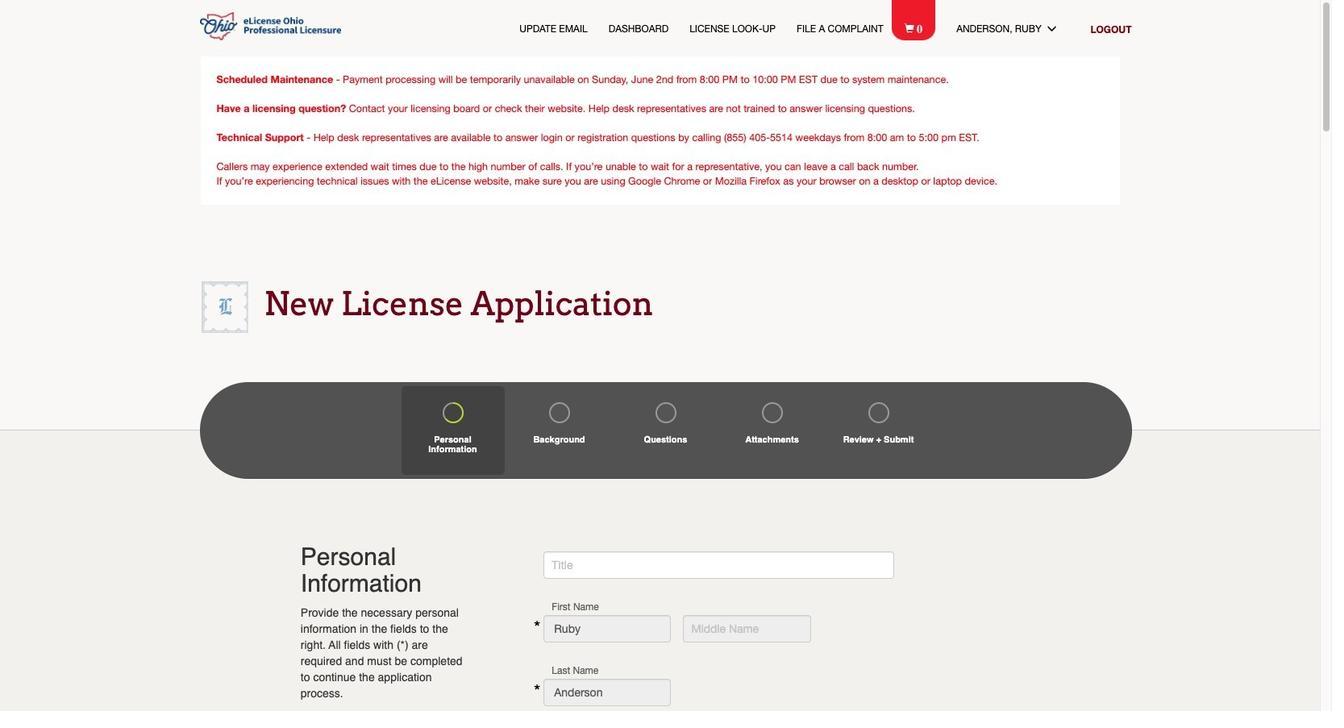 Task type: vqa. For each thing, say whether or not it's contained in the screenshot.
Ohio
no



Task type: locate. For each thing, give the bounding box(es) containing it.
None text field
[[544, 552, 895, 579], [544, 615, 672, 643], [684, 615, 811, 643], [544, 679, 672, 707], [544, 552, 895, 579], [544, 615, 672, 643], [684, 615, 811, 643], [544, 679, 672, 707]]

stamp image
[[200, 281, 248, 333]]



Task type: describe. For each thing, give the bounding box(es) containing it.
elicense ohio professional licensure image
[[200, 12, 341, 40]]

menu down image
[[1047, 23, 1070, 33]]



